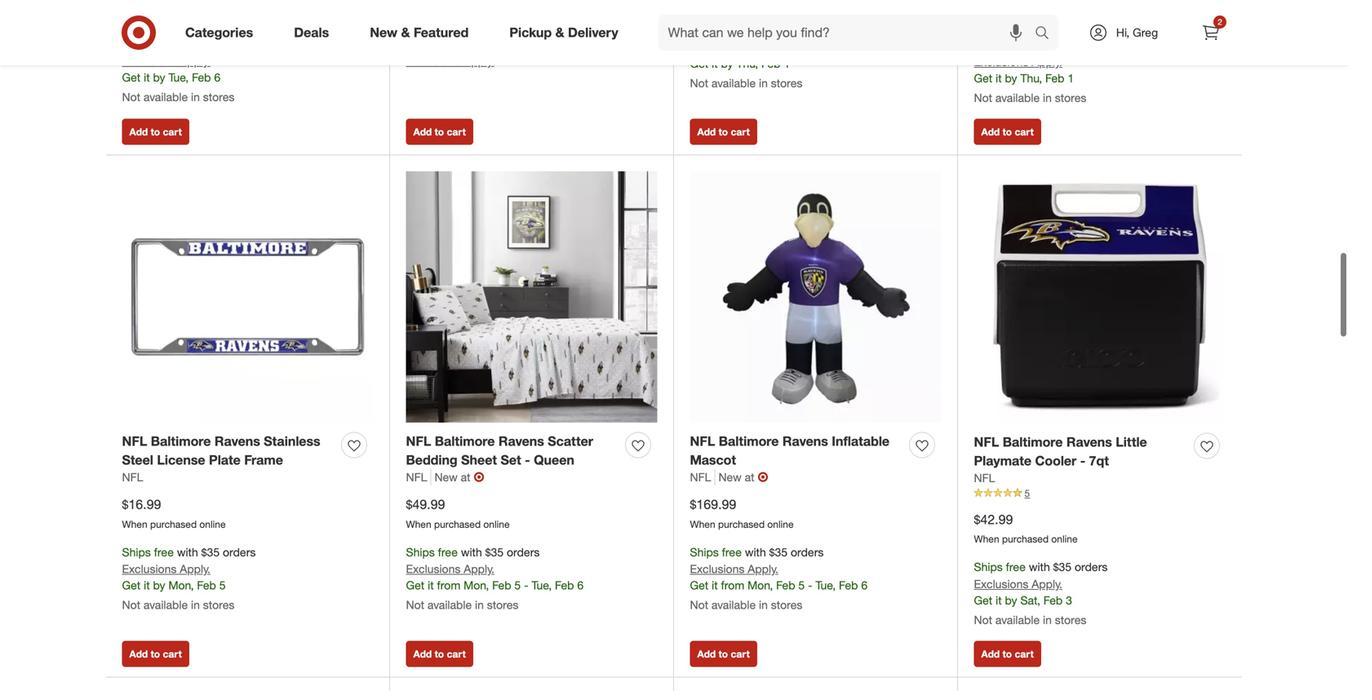 Task type: locate. For each thing, give the bounding box(es) containing it.
at for mascot
[[745, 470, 755, 485]]

& for new
[[401, 25, 410, 40]]

when inside $169.99 when purchased online
[[690, 518, 716, 531]]

new
[[370, 25, 398, 40], [435, 470, 458, 485], [719, 470, 742, 485]]

1 horizontal spatial at
[[745, 470, 755, 485]]

feb
[[762, 56, 781, 70], [192, 70, 211, 84], [1046, 71, 1065, 85], [197, 579, 216, 593], [492, 579, 511, 593], [555, 579, 574, 593], [776, 579, 796, 593], [839, 579, 858, 593], [1044, 593, 1063, 608]]

with
[[745, 23, 766, 37], [177, 37, 198, 51], [461, 37, 482, 51], [1029, 38, 1050, 52], [177, 545, 198, 560], [461, 545, 482, 560], [745, 545, 766, 560], [1029, 560, 1050, 574]]

online up ships free with $35 orders exclusions apply. get it by mon, feb 5 not available in stores
[[200, 518, 226, 531]]

1 at from the left
[[461, 470, 471, 485]]

queen
[[534, 452, 575, 468]]

0 horizontal spatial 6
[[214, 70, 221, 84]]

when left search button
[[974, 11, 1000, 23]]

baltimore up cooler
[[1003, 434, 1063, 450]]

7qt
[[1090, 453, 1109, 469]]

0 horizontal spatial ¬
[[474, 470, 485, 485]]

online inside $42.99 when purchased online
[[1052, 533, 1078, 545]]

ships free with $35 orders exclusions apply. get it by sat, feb 3 not available in stores
[[974, 560, 1108, 627]]

nfl up bedding
[[406, 433, 431, 449]]

2 nfl new at ¬ from the left
[[690, 470, 769, 485]]

baltimore up 'license'
[[151, 433, 211, 449]]

get
[[690, 56, 709, 70], [122, 70, 141, 84], [974, 71, 993, 85], [122, 579, 141, 593], [406, 579, 425, 593], [690, 579, 709, 593], [974, 593, 993, 608]]

2 horizontal spatial tue,
[[816, 579, 836, 593]]

0 horizontal spatial tue,
[[169, 70, 189, 84]]

when inside $42.99 when purchased online
[[974, 533, 1000, 545]]

baltimore for mascot
[[719, 433, 779, 449]]

when up ships free with $35 orders exclusions apply. get it by tue, feb 6 not available in stores
[[122, 10, 147, 22]]

when purchased online up "search"
[[974, 11, 1078, 23]]

nfl up playmate
[[974, 434, 1000, 450]]

with inside ships free with $35 orders exclusions apply. get it by mon, feb 5 not available in stores
[[177, 545, 198, 560]]

baltimore inside nfl baltimore ravens stainless steel license plate frame
[[151, 433, 211, 449]]

stores
[[771, 76, 803, 90], [203, 90, 235, 104], [1055, 91, 1087, 105], [203, 598, 235, 612], [487, 598, 519, 612], [771, 598, 803, 612], [1055, 613, 1087, 627]]

2 mon, from the left
[[464, 579, 489, 593]]

purchased down $169.99
[[718, 518, 765, 531]]

purchased inside $16.99 when purchased online
[[150, 518, 197, 531]]

by
[[721, 56, 734, 70], [153, 70, 165, 84], [1005, 71, 1018, 85], [153, 579, 165, 593], [1005, 593, 1018, 608]]

add to cart button
[[122, 119, 189, 145], [406, 119, 473, 145], [690, 119, 757, 145], [974, 119, 1042, 145], [122, 641, 189, 667], [406, 641, 473, 667], [690, 641, 757, 667], [974, 641, 1042, 667]]

6
[[214, 70, 221, 84], [577, 579, 584, 593], [862, 579, 868, 593]]

2 at from the left
[[745, 470, 755, 485]]

nfl link down bedding
[[406, 470, 431, 486]]

new down mascot
[[719, 470, 742, 485]]

ravens left the inflatable
[[783, 433, 828, 449]]

mon,
[[169, 579, 194, 593], [464, 579, 489, 593], [748, 579, 773, 593]]

at down the sheet
[[461, 470, 471, 485]]

online for nfl baltimore ravens inflatable mascot
[[768, 518, 794, 531]]

nfl baltimore ravens stainless steel license plate frame link
[[122, 432, 335, 470]]

it inside ships free with $35 orders exclusions apply. get it by tue, feb 6 not available in stores
[[144, 70, 150, 84]]

& inside "link"
[[401, 25, 410, 40]]

ships inside ships free with $35 orders exclusions apply. get it by sat, feb 3 not available in stores
[[974, 560, 1003, 574]]

mascot
[[690, 452, 736, 468]]

2 horizontal spatial mon,
[[748, 579, 773, 593]]

0 horizontal spatial from
[[437, 579, 461, 593]]

ravens for inflatable
[[783, 433, 828, 449]]

online inside $49.99 when purchased online
[[484, 518, 510, 531]]

ravens up set at the bottom of page
[[499, 433, 544, 449]]

0 horizontal spatial when purchased online
[[122, 10, 226, 22]]

$49.99
[[406, 497, 445, 513]]

new for nfl baltimore ravens inflatable mascot
[[719, 470, 742, 485]]

0 horizontal spatial nfl new at ¬
[[406, 470, 485, 485]]

from
[[437, 579, 461, 593], [721, 579, 745, 593]]

-
[[525, 452, 530, 468], [1081, 453, 1086, 469], [524, 579, 529, 593], [808, 579, 813, 593]]

purchased up categories
[[150, 10, 197, 22]]

1 nfl new at ¬ from the left
[[406, 470, 485, 485]]

1 horizontal spatial &
[[556, 25, 565, 40]]

by inside ships free with $35 orders exclusions apply. get it by sat, feb 3 not available in stores
[[1005, 593, 1018, 608]]

available inside ships free with $35 orders exclusions apply. get it by sat, feb 3 not available in stores
[[996, 613, 1040, 627]]

free inside ships free with $35 orders exclusions apply. get it by mon, feb 5 not available in stores
[[154, 545, 174, 560]]

nfl baltimore ravens scatter bedding sheet set - queen link
[[406, 432, 619, 470]]

purchased
[[150, 10, 197, 22], [1003, 11, 1049, 23], [150, 518, 197, 531], [434, 518, 481, 531], [718, 518, 765, 531], [1003, 533, 1049, 545]]

exclusions inside ships free with $35 orders exclusions apply. get it by sat, feb 3 not available in stores
[[974, 577, 1029, 591]]

baltimore up mascot
[[719, 433, 779, 449]]

5 inside ships free with $35 orders exclusions apply. get it by mon, feb 5 not available in stores
[[219, 579, 226, 593]]

online down set at the bottom of page
[[484, 518, 510, 531]]

when for nfl baltimore ravens little playmate cooler - 7qt
[[974, 533, 1000, 545]]

from down $49.99 when purchased online
[[437, 579, 461, 593]]

1 horizontal spatial tue,
[[532, 579, 552, 593]]

in
[[759, 76, 768, 90], [191, 90, 200, 104], [1043, 91, 1052, 105], [191, 598, 200, 612], [475, 598, 484, 612], [759, 598, 768, 612], [1043, 613, 1052, 627]]

¬ for bedding
[[474, 470, 485, 485]]

exclusions
[[690, 40, 745, 54], [122, 54, 177, 68], [406, 54, 461, 68], [974, 55, 1029, 69], [122, 562, 177, 577], [406, 562, 461, 577], [690, 562, 745, 577], [974, 577, 1029, 591]]

baltimore inside nfl baltimore ravens inflatable mascot
[[719, 433, 779, 449]]

1 & from the left
[[401, 25, 410, 40]]

¬ down the sheet
[[474, 470, 485, 485]]

mon, down $169.99 when purchased online
[[748, 579, 773, 593]]

online down '5' "link"
[[1052, 533, 1078, 545]]

purchased down $49.99
[[434, 518, 481, 531]]

baltimore
[[151, 433, 211, 449], [435, 433, 495, 449], [719, 433, 779, 449], [1003, 434, 1063, 450]]

by inside ships free with $35 orders exclusions apply. get it by mon, feb 5 not available in stores
[[153, 579, 165, 593]]

2
[[1218, 17, 1223, 27]]

purchased up "search"
[[1003, 11, 1049, 23]]

purchased inside $49.99 when purchased online
[[434, 518, 481, 531]]

ships free with $35 orders exclusions apply. get it from mon, feb 5 - tue, feb 6 not available in stores for $169.99
[[690, 545, 868, 612]]

3 mon, from the left
[[748, 579, 773, 593]]

add to cart
[[129, 126, 182, 138], [414, 126, 466, 138], [698, 126, 750, 138], [982, 126, 1034, 138], [129, 648, 182, 660], [414, 648, 466, 660], [698, 648, 750, 660], [982, 648, 1034, 660]]

in inside ships free with $35 orders exclusions apply. get it by mon, feb 5 not available in stores
[[191, 598, 200, 612]]

1 horizontal spatial mon,
[[464, 579, 489, 593]]

1 horizontal spatial ships free with $35 orders exclusions apply. get it from mon, feb 5 - tue, feb 6 not available in stores
[[690, 545, 868, 612]]

ravens
[[215, 433, 260, 449], [499, 433, 544, 449], [783, 433, 828, 449], [1067, 434, 1113, 450]]

2 horizontal spatial new
[[719, 470, 742, 485]]

ships free with $35 orders exclusions apply. get it by thu, feb 1 not available in stores
[[690, 23, 824, 90], [974, 38, 1108, 105]]

online for nfl baltimore ravens stainless steel license plate frame
[[200, 518, 226, 531]]

when down $42.99
[[974, 533, 1000, 545]]

2 & from the left
[[556, 25, 565, 40]]

online inside $169.99 when purchased online
[[768, 518, 794, 531]]

purchased inside $169.99 when purchased online
[[718, 518, 765, 531]]

online down nfl baltimore ravens inflatable mascot
[[768, 518, 794, 531]]

online
[[200, 10, 226, 22], [1052, 11, 1078, 23], [200, 518, 226, 531], [484, 518, 510, 531], [768, 518, 794, 531], [1052, 533, 1078, 545]]

&
[[401, 25, 410, 40], [556, 25, 565, 40]]

ships free with $35 orders exclusions apply.
[[406, 37, 540, 68]]

$169.99
[[690, 497, 737, 513]]

exclusions inside ships free with $35 orders exclusions apply. get it by mon, feb 5 not available in stores
[[122, 562, 177, 577]]

search button
[[1028, 15, 1067, 54]]

¬ down nfl baltimore ravens inflatable mascot
[[758, 470, 769, 485]]

0 horizontal spatial at
[[461, 470, 471, 485]]

tue, inside ships free with $35 orders exclusions apply. get it by tue, feb 6 not available in stores
[[169, 70, 189, 84]]

3
[[1066, 593, 1073, 608]]

not
[[690, 76, 709, 90], [122, 90, 140, 104], [974, 91, 993, 105], [122, 598, 140, 612], [406, 598, 425, 612], [690, 598, 709, 612], [974, 613, 993, 627]]

mon, down $16.99 when purchased online
[[169, 579, 194, 593]]

2 ¬ from the left
[[758, 470, 769, 485]]

sat,
[[1021, 593, 1041, 608]]

mon, down $49.99 when purchased online
[[464, 579, 489, 593]]

1 ships free with $35 orders exclusions apply. get it from mon, feb 5 - tue, feb 6 not available in stores from the left
[[406, 545, 584, 612]]

apply. inside ships free with $35 orders exclusions apply. get it by sat, feb 3 not available in stores
[[1032, 577, 1063, 591]]

categories link
[[171, 15, 274, 51]]

when purchased online
[[122, 10, 226, 22], [974, 11, 1078, 23]]

1 horizontal spatial ¬
[[758, 470, 769, 485]]

nfl new at ¬ down bedding
[[406, 470, 485, 485]]

pickup & delivery link
[[496, 15, 639, 51]]

license
[[157, 452, 205, 468]]

1
[[784, 56, 790, 70], [1068, 71, 1074, 85]]

cooler
[[1036, 453, 1077, 469]]

ships free with $35 orders exclusions apply. get it from mon, feb 5 - tue, feb 6 not available in stores down $169.99 when purchased online
[[690, 545, 868, 612]]

1 horizontal spatial nfl new at ¬
[[690, 470, 769, 485]]

2 link
[[1194, 15, 1229, 51]]

from for $169.99
[[721, 579, 745, 593]]

from down $169.99 when purchased online
[[721, 579, 745, 593]]

baltimore inside nfl baltimore ravens little playmate cooler - 7qt
[[1003, 434, 1063, 450]]

ships
[[690, 23, 719, 37], [122, 37, 151, 51], [406, 37, 435, 51], [974, 38, 1003, 52], [122, 545, 151, 560], [406, 545, 435, 560], [690, 545, 719, 560], [974, 560, 1003, 574]]

when down $169.99
[[690, 518, 716, 531]]

ships free with $35 orders exclusions apply. get it from mon, feb 5 - tue, feb 6 not available in stores down $49.99 when purchased online
[[406, 545, 584, 612]]

¬
[[474, 470, 485, 485], [758, 470, 769, 485]]

online up categories
[[200, 10, 226, 22]]

available
[[712, 76, 756, 90], [144, 90, 188, 104], [996, 91, 1040, 105], [144, 598, 188, 612], [428, 598, 472, 612], [712, 598, 756, 612], [996, 613, 1040, 627]]

1 horizontal spatial new
[[435, 470, 458, 485]]

ravens inside nfl baltimore ravens little playmate cooler - 7qt
[[1067, 434, 1113, 450]]

exclusions apply. button
[[690, 39, 779, 55], [122, 53, 210, 69], [406, 53, 495, 69], [974, 54, 1063, 70], [122, 561, 210, 578], [406, 561, 495, 578], [690, 561, 779, 578], [974, 576, 1063, 593]]

ravens inside nfl baltimore ravens scatter bedding sheet set - queen
[[499, 433, 544, 449]]

when down $16.99 in the bottom of the page
[[122, 518, 147, 531]]

free
[[722, 23, 742, 37], [154, 37, 174, 51], [438, 37, 458, 51], [1006, 38, 1026, 52], [154, 545, 174, 560], [438, 545, 458, 560], [722, 545, 742, 560], [1006, 560, 1026, 574]]

delivery
[[568, 25, 619, 40]]

it
[[712, 56, 718, 70], [144, 70, 150, 84], [996, 71, 1002, 85], [144, 579, 150, 593], [428, 579, 434, 593], [712, 579, 718, 593], [996, 593, 1002, 608]]

add
[[129, 126, 148, 138], [414, 126, 432, 138], [698, 126, 716, 138], [982, 126, 1000, 138], [129, 648, 148, 660], [414, 648, 432, 660], [698, 648, 716, 660], [982, 648, 1000, 660]]

ravens up plate
[[215, 433, 260, 449]]

$35
[[770, 23, 788, 37], [201, 37, 220, 51], [485, 37, 504, 51], [1054, 38, 1072, 52], [201, 545, 220, 560], [485, 545, 504, 560], [770, 545, 788, 560], [1054, 560, 1072, 574]]

nfl link
[[122, 470, 143, 486], [406, 470, 431, 486], [690, 470, 716, 486], [974, 470, 996, 487]]

nfl down mascot
[[690, 470, 711, 485]]

online inside $16.99 when purchased online
[[200, 518, 226, 531]]

it inside ships free with $35 orders exclusions apply. get it by mon, feb 5 not available in stores
[[144, 579, 150, 593]]

to
[[151, 126, 160, 138], [435, 126, 444, 138], [719, 126, 728, 138], [1003, 126, 1012, 138], [151, 648, 160, 660], [435, 648, 444, 660], [719, 648, 728, 660], [1003, 648, 1012, 660]]

deals
[[294, 25, 329, 40]]

- inside nfl baltimore ravens little playmate cooler - 7qt
[[1081, 453, 1086, 469]]

nfl baltimore ravens scatter bedding sheet set - queen
[[406, 433, 594, 468]]

1 from from the left
[[437, 579, 461, 593]]

1 mon, from the left
[[169, 579, 194, 593]]

1 horizontal spatial when purchased online
[[974, 11, 1078, 23]]

2 from from the left
[[721, 579, 745, 593]]

tue,
[[169, 70, 189, 84], [532, 579, 552, 593], [816, 579, 836, 593]]

1 horizontal spatial from
[[721, 579, 745, 593]]

5 link
[[974, 487, 1227, 501]]

5 for nfl baltimore ravens scatter bedding sheet set - queen
[[515, 579, 521, 593]]

mon, for $16.99
[[169, 579, 194, 593]]

ravens inside nfl baltimore ravens inflatable mascot
[[783, 433, 828, 449]]

when purchased online up categories
[[122, 10, 226, 22]]

& left featured at top
[[401, 25, 410, 40]]

baltimore inside nfl baltimore ravens scatter bedding sheet set - queen
[[435, 433, 495, 449]]

ravens inside nfl baltimore ravens stainless steel license plate frame
[[215, 433, 260, 449]]

with inside ships free with $35 orders exclusions apply. get it by sat, feb 3 not available in stores
[[1029, 560, 1050, 574]]

free inside ships free with $35 orders exclusions apply.
[[438, 37, 458, 51]]

nfl baltimore ravens little playmate cooler - 7qt image
[[974, 171, 1227, 424], [974, 171, 1227, 424]]

& right pickup
[[556, 25, 565, 40]]

in inside ships free with $35 orders exclusions apply. get it by sat, feb 3 not available in stores
[[1043, 613, 1052, 627]]

What can we help you find? suggestions appear below search field
[[659, 15, 1039, 51]]

& for pickup
[[556, 25, 565, 40]]

playmate
[[974, 453, 1032, 469]]

nfl up mascot
[[690, 433, 715, 449]]

when for nfl baltimore ravens scatter bedding sheet set - queen
[[406, 518, 432, 531]]

1 horizontal spatial 6
[[577, 579, 584, 593]]

0 horizontal spatial new
[[370, 25, 398, 40]]

sheet
[[461, 452, 497, 468]]

$42.99 when purchased online
[[974, 512, 1078, 545]]

nfl baltimore ravens inflatable mascot image
[[690, 171, 942, 423]]

at
[[461, 470, 471, 485], [745, 470, 755, 485]]

little
[[1116, 434, 1148, 450]]

new left featured at top
[[370, 25, 398, 40]]

- inside nfl baltimore ravens scatter bedding sheet set - queen
[[525, 452, 530, 468]]

at up $169.99 when purchased online
[[745, 470, 755, 485]]

cart
[[163, 126, 182, 138], [447, 126, 466, 138], [731, 126, 750, 138], [1015, 126, 1034, 138], [163, 648, 182, 660], [447, 648, 466, 660], [731, 648, 750, 660], [1015, 648, 1034, 660]]

thu,
[[737, 56, 759, 70], [1021, 71, 1043, 85]]

mon, inside ships free with $35 orders exclusions apply. get it by mon, feb 5 not available in stores
[[169, 579, 194, 593]]

ravens for scatter
[[499, 433, 544, 449]]

hi,
[[1117, 25, 1130, 40]]

inflatable
[[832, 433, 890, 449]]

bedding
[[406, 452, 458, 468]]

frame
[[244, 452, 283, 468]]

ravens up 7qt
[[1067, 434, 1113, 450]]

nfl new at ¬
[[406, 470, 485, 485], [690, 470, 769, 485]]

nfl
[[122, 433, 147, 449], [406, 433, 431, 449], [690, 433, 715, 449], [974, 434, 1000, 450], [122, 470, 143, 485], [406, 470, 427, 485], [690, 470, 711, 485], [974, 471, 996, 485]]

orders
[[791, 23, 824, 37], [223, 37, 256, 51], [507, 37, 540, 51], [1075, 38, 1108, 52], [223, 545, 256, 560], [507, 545, 540, 560], [791, 545, 824, 560], [1075, 560, 1108, 574]]

0 horizontal spatial thu,
[[737, 56, 759, 70]]

when inside $16.99 when purchased online
[[122, 518, 147, 531]]

purchased down $16.99 in the bottom of the page
[[150, 518, 197, 531]]

0 horizontal spatial mon,
[[169, 579, 194, 593]]

when down $49.99
[[406, 518, 432, 531]]

1 ¬ from the left
[[474, 470, 485, 485]]

nfl new at ¬ down mascot
[[690, 470, 769, 485]]

$42.99
[[974, 512, 1013, 528]]

when for nfl baltimore ravens inflatable mascot
[[690, 518, 716, 531]]

nfl inside nfl baltimore ravens little playmate cooler - 7qt
[[974, 434, 1000, 450]]

purchased inside $42.99 when purchased online
[[1003, 533, 1049, 545]]

nfl link down playmate
[[974, 470, 996, 487]]

from for $49.99
[[437, 579, 461, 593]]

5
[[1025, 488, 1030, 500], [219, 579, 226, 593], [515, 579, 521, 593], [799, 579, 805, 593]]

ships free with $35 orders exclusions apply. get it from mon, feb 5 - tue, feb 6 not available in stores
[[406, 545, 584, 612], [690, 545, 868, 612]]

greg
[[1133, 25, 1159, 40]]

2 ships free with $35 orders exclusions apply. get it from mon, feb 5 - tue, feb 6 not available in stores from the left
[[690, 545, 868, 612]]

0 horizontal spatial &
[[401, 25, 410, 40]]

¬ for mascot
[[758, 470, 769, 485]]

free inside ships free with $35 orders exclusions apply. get it by tue, feb 6 not available in stores
[[154, 37, 174, 51]]

baltimore up the sheet
[[435, 433, 495, 449]]

baltimore for playmate
[[1003, 434, 1063, 450]]

when inside $49.99 when purchased online
[[406, 518, 432, 531]]

featured
[[414, 25, 469, 40]]

purchased down $42.99
[[1003, 533, 1049, 545]]

nfl baltimore ravens stainless steel license plate frame image
[[122, 171, 373, 423], [122, 171, 373, 423]]

get inside ships free with $35 orders exclusions apply. get it by sat, feb 3 not available in stores
[[974, 593, 993, 608]]

scatter
[[548, 433, 594, 449]]

when
[[122, 10, 147, 22], [974, 11, 1000, 23], [122, 518, 147, 531], [406, 518, 432, 531], [690, 518, 716, 531], [974, 533, 1000, 545]]

2 horizontal spatial 6
[[862, 579, 868, 593]]

0 horizontal spatial ships free with $35 orders exclusions apply. get it from mon, feb 5 - tue, feb 6 not available in stores
[[406, 545, 584, 612]]

nfl up steel
[[122, 433, 147, 449]]

online for nfl baltimore ravens little playmate cooler - 7qt
[[1052, 533, 1078, 545]]

1 horizontal spatial 1
[[1068, 71, 1074, 85]]

new down bedding
[[435, 470, 458, 485]]



Task type: vqa. For each thing, say whether or not it's contained in the screenshot.
with in the Ships free with $35 orders Exclusions Apply. Get it by Tue, Feb 6 Not available in stores
yes



Task type: describe. For each thing, give the bounding box(es) containing it.
in inside ships free with $35 orders exclusions apply. get it by tue, feb 6 not available in stores
[[191, 90, 200, 104]]

new & featured link
[[356, 15, 489, 51]]

plate
[[209, 452, 241, 468]]

orders inside ships free with $35 orders exclusions apply. get it by sat, feb 3 not available in stores
[[1075, 560, 1108, 574]]

0 horizontal spatial ships free with $35 orders exclusions apply. get it by thu, feb 1 not available in stores
[[690, 23, 824, 90]]

feb inside ships free with $35 orders exclusions apply. get it by sat, feb 3 not available in stores
[[1044, 593, 1063, 608]]

$35 inside ships free with $35 orders exclusions apply. get it by tue, feb 6 not available in stores
[[201, 37, 220, 51]]

by inside ships free with $35 orders exclusions apply. get it by tue, feb 6 not available in stores
[[153, 70, 165, 84]]

available inside ships free with $35 orders exclusions apply. get it by tue, feb 6 not available in stores
[[144, 90, 188, 104]]

ravens for stainless
[[215, 433, 260, 449]]

nfl baltimore ravens stainless steel license plate frame
[[122, 433, 321, 468]]

1 horizontal spatial ships free with $35 orders exclusions apply. get it by thu, feb 1 not available in stores
[[974, 38, 1108, 105]]

mon, for $49.99
[[464, 579, 489, 593]]

exclusions inside ships free with $35 orders exclusions apply.
[[406, 54, 461, 68]]

stores inside ships free with $35 orders exclusions apply. get it by tue, feb 6 not available in stores
[[203, 90, 235, 104]]

$35 inside ships free with $35 orders exclusions apply.
[[485, 37, 504, 51]]

$49.99 when purchased online
[[406, 497, 510, 531]]

when purchased online for tue,
[[122, 10, 226, 22]]

get inside ships free with $35 orders exclusions apply. get it by mon, feb 5 not available in stores
[[122, 579, 141, 593]]

not inside ships free with $35 orders exclusions apply. get it by sat, feb 3 not available in stores
[[974, 613, 993, 627]]

tue, for nfl baltimore ravens scatter bedding sheet set - queen
[[532, 579, 552, 593]]

pickup
[[510, 25, 552, 40]]

nfl baltimore ravens little playmate cooler - 7qt
[[974, 434, 1148, 469]]

ships inside ships free with $35 orders exclusions apply. get it by tue, feb 6 not available in stores
[[122, 37, 151, 51]]

not inside ships free with $35 orders exclusions apply. get it by mon, feb 5 not available in stores
[[122, 598, 140, 612]]

nfl down bedding
[[406, 470, 427, 485]]

stores inside ships free with $35 orders exclusions apply. get it by mon, feb 5 not available in stores
[[203, 598, 235, 612]]

exclusions inside ships free with $35 orders exclusions apply. get it by tue, feb 6 not available in stores
[[122, 54, 177, 68]]

feb inside ships free with $35 orders exclusions apply. get it by tue, feb 6 not available in stores
[[192, 70, 211, 84]]

purchased for nfl baltimore ravens scatter bedding sheet set - queen
[[434, 518, 481, 531]]

new for nfl baltimore ravens scatter bedding sheet set - queen
[[435, 470, 458, 485]]

purchased for nfl baltimore ravens stainless steel license plate frame
[[150, 518, 197, 531]]

it inside ships free with $35 orders exclusions apply. get it by sat, feb 3 not available in stores
[[996, 593, 1002, 608]]

set
[[501, 452, 521, 468]]

nfl down playmate
[[974, 471, 996, 485]]

orders inside ships free with $35 orders exclusions apply. get it by mon, feb 5 not available in stores
[[223, 545, 256, 560]]

new & featured
[[370, 25, 469, 40]]

orders inside ships free with $35 orders exclusions apply. get it by tue, feb 6 not available in stores
[[223, 37, 256, 51]]

nfl baltimore ravens scatter bedding sheet set - queen image
[[406, 171, 658, 423]]

online up "search"
[[1052, 11, 1078, 23]]

$16.99
[[122, 497, 161, 513]]

nfl new at ¬ for bedding
[[406, 470, 485, 485]]

stores inside ships free with $35 orders exclusions apply. get it by sat, feb 3 not available in stores
[[1055, 613, 1087, 627]]

5 for nfl baltimore ravens stainless steel license plate frame
[[219, 579, 226, 593]]

$35 inside ships free with $35 orders exclusions apply. get it by sat, feb 3 not available in stores
[[1054, 560, 1072, 574]]

available inside ships free with $35 orders exclusions apply. get it by mon, feb 5 not available in stores
[[144, 598, 188, 612]]

ships free with $35 orders exclusions apply. get it by mon, feb 5 not available in stores
[[122, 545, 256, 612]]

get inside ships free with $35 orders exclusions apply. get it by tue, feb 6 not available in stores
[[122, 70, 141, 84]]

mon, for $169.99
[[748, 579, 773, 593]]

tue, for nfl baltimore ravens inflatable mascot
[[816, 579, 836, 593]]

nfl link down steel
[[122, 470, 143, 486]]

baltimore for steel
[[151, 433, 211, 449]]

nfl baltimore ravens inflatable mascot
[[690, 433, 890, 468]]

orders inside ships free with $35 orders exclusions apply.
[[507, 37, 540, 51]]

nfl down steel
[[122, 470, 143, 485]]

6 for nfl baltimore ravens scatter bedding sheet set - queen
[[577, 579, 584, 593]]

0 horizontal spatial 1
[[784, 56, 790, 70]]

$169.99 when purchased online
[[690, 497, 794, 531]]

nfl link down mascot
[[690, 470, 716, 486]]

search
[[1028, 26, 1067, 42]]

apply. inside ships free with $35 orders exclusions apply. get it by mon, feb 5 not available in stores
[[180, 562, 210, 577]]

$16.99 when purchased online
[[122, 497, 226, 531]]

with inside ships free with $35 orders exclusions apply. get it by tue, feb 6 not available in stores
[[177, 37, 198, 51]]

online for nfl baltimore ravens scatter bedding sheet set - queen
[[484, 518, 510, 531]]

apply. inside ships free with $35 orders exclusions apply. get it by tue, feb 6 not available in stores
[[180, 54, 210, 68]]

ships free with $35 orders exclusions apply. get it by tue, feb 6 not available in stores
[[122, 37, 256, 104]]

5 inside '5' "link"
[[1025, 488, 1030, 500]]

ships inside ships free with $35 orders exclusions apply. get it by mon, feb 5 not available in stores
[[122, 545, 151, 560]]

when purchased online for thu,
[[974, 11, 1078, 23]]

ships free with $35 orders exclusions apply. get it from mon, feb 5 - tue, feb 6 not available in stores for $49.99
[[406, 545, 584, 612]]

feb inside ships free with $35 orders exclusions apply. get it by mon, feb 5 not available in stores
[[197, 579, 216, 593]]

6 for nfl baltimore ravens inflatable mascot
[[862, 579, 868, 593]]

ships inside ships free with $35 orders exclusions apply.
[[406, 37, 435, 51]]

stainless
[[264, 433, 321, 449]]

6 inside ships free with $35 orders exclusions apply. get it by tue, feb 6 not available in stores
[[214, 70, 221, 84]]

deals link
[[280, 15, 350, 51]]

free inside ships free with $35 orders exclusions apply. get it by sat, feb 3 not available in stores
[[1006, 560, 1026, 574]]

at for bedding
[[461, 470, 471, 485]]

nfl inside nfl baltimore ravens stainless steel license plate frame
[[122, 433, 147, 449]]

nfl inside nfl baltimore ravens inflatable mascot
[[690, 433, 715, 449]]

ravens for little
[[1067, 434, 1113, 450]]

baltimore for bedding
[[435, 433, 495, 449]]

1 horizontal spatial thu,
[[1021, 71, 1043, 85]]

$35 inside ships free with $35 orders exclusions apply. get it by mon, feb 5 not available in stores
[[201, 545, 220, 560]]

new inside "link"
[[370, 25, 398, 40]]

steel
[[122, 452, 153, 468]]

5 for nfl baltimore ravens inflatable mascot
[[799, 579, 805, 593]]

purchased for nfl baltimore ravens little playmate cooler - 7qt
[[1003, 533, 1049, 545]]

nfl baltimore ravens little playmate cooler - 7qt link
[[974, 433, 1188, 470]]

nfl new at ¬ for mascot
[[690, 470, 769, 485]]

nfl baltimore ravens inflatable mascot link
[[690, 432, 903, 470]]

when for nfl baltimore ravens stainless steel license plate frame
[[122, 518, 147, 531]]

apply. inside ships free with $35 orders exclusions apply.
[[464, 54, 495, 68]]

not inside ships free with $35 orders exclusions apply. get it by tue, feb 6 not available in stores
[[122, 90, 140, 104]]

categories
[[185, 25, 253, 40]]

with inside ships free with $35 orders exclusions apply.
[[461, 37, 482, 51]]

purchased for nfl baltimore ravens inflatable mascot
[[718, 518, 765, 531]]

nfl inside nfl baltimore ravens scatter bedding sheet set - queen
[[406, 433, 431, 449]]

hi, greg
[[1117, 25, 1159, 40]]

pickup & delivery
[[510, 25, 619, 40]]



